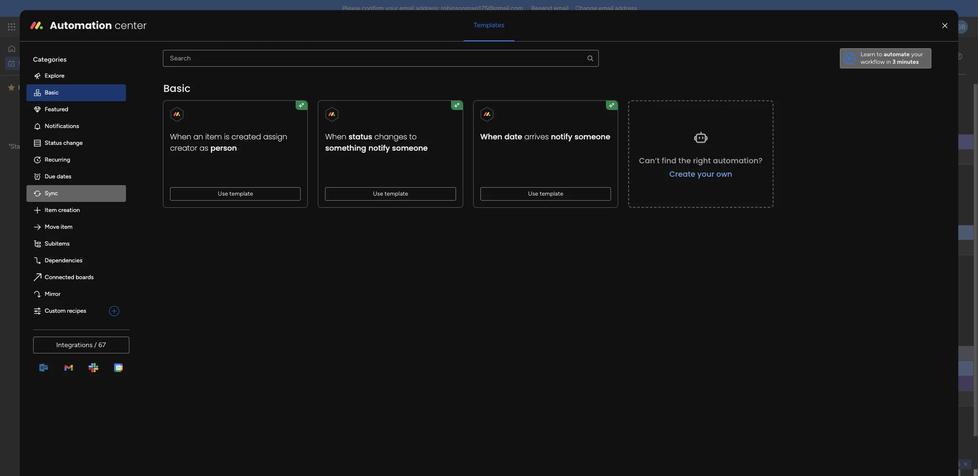 Task type: vqa. For each thing, say whether or not it's contained in the screenshot.
the Add corresponding to When a column changes, call someone and say
no



Task type: locate. For each thing, give the bounding box(es) containing it.
basic down work
[[163, 82, 190, 95]]

0 horizontal spatial work
[[28, 59, 41, 67]]

2 use template button from the left
[[325, 187, 456, 201]]

resend email link
[[531, 5, 569, 12]]

when up something
[[325, 132, 346, 142]]

/ left 67 at the left bottom of page
[[94, 341, 97, 349]]

1 vertical spatial to
[[409, 132, 417, 142]]

create your own link
[[670, 169, 733, 179]]

1 horizontal spatial to
[[877, 51, 883, 58]]

None search field
[[160, 84, 239, 97]]

template
[[229, 190, 253, 197], [385, 190, 408, 197], [540, 190, 563, 197]]

0 horizontal spatial to
[[409, 132, 417, 142]]

/ right overdue
[[176, 121, 180, 132]]

0 vertical spatial board
[[620, 121, 635, 128]]

0 horizontal spatial use template button
[[170, 187, 301, 201]]

board left #1 at the top right of the page
[[590, 139, 605, 146]]

/
[[176, 121, 180, 132], [167, 182, 171, 192], [94, 341, 97, 349]]

3 template from the left
[[540, 190, 563, 197]]

notify down changes
[[368, 143, 390, 153]]

2 horizontal spatial when
[[480, 132, 502, 142]]

1 template from the left
[[229, 190, 253, 197]]

home button
[[5, 42, 90, 55]]

to right changes
[[409, 132, 417, 142]]

1 horizontal spatial template
[[385, 190, 408, 197]]

new
[[127, 87, 140, 94]]

2 horizontal spatial use
[[528, 190, 538, 197]]

2 horizontal spatial use template button
[[480, 187, 611, 201]]

assign
[[263, 132, 287, 142]]

2 vertical spatial /
[[94, 341, 97, 349]]

1 horizontal spatial when
[[325, 132, 346, 142]]

center
[[115, 18, 147, 32]]

your right confirm
[[385, 5, 398, 12]]

0 horizontal spatial notify
[[368, 143, 390, 153]]

1 horizontal spatial use template
[[373, 190, 408, 197]]

item inside item creation option
[[45, 207, 57, 214]]

2 horizontal spatial your
[[912, 51, 923, 58]]

email right resend
[[554, 5, 569, 12]]

arrives
[[524, 132, 549, 142]]

work
[[68, 22, 83, 32], [28, 59, 41, 67]]

Filter dashboard by text search field
[[160, 84, 239, 97]]

status change
[[45, 139, 83, 147]]

item right new
[[141, 87, 153, 94]]

2 horizontal spatial /
[[176, 121, 180, 132]]

favorite
[[31, 133, 54, 141]]

use template button
[[170, 187, 301, 201], [325, 187, 456, 201], [480, 187, 611, 201]]

2 email from the left
[[554, 5, 569, 12]]

2 use template from the left
[[373, 190, 408, 197]]

1 use from the left
[[218, 190, 228, 197]]

notify inside when status changes   to something notify someone
[[368, 143, 390, 153]]

when for when an item is created   assign creator as
[[170, 132, 191, 142]]

1 horizontal spatial /
[[167, 182, 171, 192]]

3 use from the left
[[528, 190, 538, 197]]

0 horizontal spatial template
[[229, 190, 253, 197]]

0 vertical spatial work
[[68, 22, 83, 32]]

work inside "button"
[[28, 59, 41, 67]]

no
[[21, 133, 30, 141]]

0 horizontal spatial email
[[400, 5, 414, 12]]

0 horizontal spatial board
[[590, 139, 605, 146]]

0 horizontal spatial my
[[18, 59, 27, 67]]

item inside 'when an item is created   assign creator as'
[[205, 132, 222, 142]]

move
[[45, 224, 59, 231]]

when left date
[[480, 132, 502, 142]]

2 horizontal spatial template
[[540, 190, 563, 197]]

your up minutes
[[912, 51, 923, 58]]

email right change
[[599, 5, 614, 12]]

item right move
[[61, 224, 73, 231]]

categories list box
[[26, 48, 133, 320]]

3
[[893, 58, 896, 66]]

new item
[[127, 87, 153, 94]]

find
[[662, 155, 677, 166]]

so
[[55, 143, 62, 150]]

1 horizontal spatial your
[[698, 169, 715, 179]]

3 when from the left
[[480, 132, 502, 142]]

do
[[696, 140, 703, 146]]

board
[[620, 121, 635, 128], [590, 139, 605, 146]]

1 horizontal spatial board
[[620, 121, 635, 128]]

basic option
[[26, 84, 126, 101]]

item right add on the top left of page
[[155, 153, 167, 161]]

workflow
[[861, 58, 885, 66]]

1 vertical spatial notify
[[368, 143, 390, 153]]

1 horizontal spatial use template button
[[325, 187, 456, 201]]

explore option
[[26, 68, 126, 84]]

your down right
[[698, 169, 715, 179]]

item left is
[[205, 132, 222, 142]]

connected
[[45, 274, 74, 281]]

0 horizontal spatial your
[[385, 5, 398, 12]]

0 horizontal spatial someone
[[392, 143, 428, 153]]

item creation option
[[26, 202, 126, 219]]

boards down dependencies option
[[76, 274, 94, 281]]

when inside when status changes   to something notify someone
[[325, 132, 346, 142]]

/ inside button
[[94, 341, 97, 349]]

use template button for status
[[325, 187, 456, 201]]

0 vertical spatial /
[[176, 121, 180, 132]]

/ for today
[[167, 182, 171, 192]]

1 vertical spatial someone
[[392, 143, 428, 153]]

board up board #1 link
[[620, 121, 635, 128]]

0 horizontal spatial /
[[94, 341, 97, 349]]

someone
[[575, 132, 610, 142], [392, 143, 428, 153]]

favorites
[[18, 83, 46, 91]]

0 horizontal spatial item
[[61, 224, 73, 231]]

1 horizontal spatial my
[[126, 49, 145, 68]]

1 use template button from the left
[[170, 187, 301, 201]]

management
[[85, 22, 131, 32]]

use for date
[[528, 190, 538, 197]]

no favorite boards yet "star" any board so that you can easily access it later
[[9, 133, 99, 160]]

please
[[342, 5, 360, 12]]

the
[[679, 155, 691, 166]]

boards inside "option"
[[76, 274, 94, 281]]

1 horizontal spatial item
[[141, 87, 153, 94]]

item creation
[[45, 207, 80, 214]]

1 vertical spatial your
[[912, 51, 923, 58]]

address:
[[416, 5, 440, 12]]

2 template from the left
[[385, 190, 408, 197]]

1 vertical spatial work
[[28, 59, 41, 67]]

0 vertical spatial to
[[877, 51, 883, 58]]

1 vertical spatial board
[[590, 139, 605, 146]]

0
[[173, 184, 177, 192]]

item down sync
[[45, 207, 57, 214]]

0 horizontal spatial use
[[218, 190, 228, 197]]

item
[[155, 153, 167, 161], [45, 207, 57, 214]]

3 use template from the left
[[528, 190, 563, 197]]

when for when status changes   to something notify someone
[[325, 132, 346, 142]]

1 horizontal spatial boards
[[76, 274, 94, 281]]

0 horizontal spatial when
[[170, 132, 191, 142]]

use template
[[218, 190, 253, 197], [373, 190, 408, 197], [528, 190, 563, 197]]

use template button for person
[[170, 187, 301, 201]]

1 horizontal spatial email
[[554, 5, 569, 12]]

0 horizontal spatial use template
[[218, 190, 253, 197]]

access
[[43, 152, 62, 160]]

custom recipes option
[[26, 303, 106, 320]]

remove image
[[963, 461, 970, 468]]

2 when from the left
[[325, 132, 346, 142]]

use template for status
[[373, 190, 408, 197]]

notifications option
[[26, 118, 126, 135]]

my
[[126, 49, 145, 68], [18, 59, 27, 67]]

2 vertical spatial item
[[61, 224, 73, 231]]

boards up that
[[55, 133, 75, 141]]

change
[[576, 5, 597, 12]]

0 horizontal spatial basic
[[45, 89, 59, 96]]

1 horizontal spatial item
[[155, 153, 167, 161]]

my left work
[[126, 49, 145, 68]]

can't find the right automation? create your own
[[639, 155, 763, 179]]

0 vertical spatial someone
[[575, 132, 610, 142]]

to
[[877, 51, 883, 58], [409, 132, 417, 142]]

3 use template button from the left
[[480, 187, 611, 201]]

1 vertical spatial item
[[45, 207, 57, 214]]

1 vertical spatial /
[[167, 182, 171, 192]]

plans
[[158, 23, 172, 30]]

0 horizontal spatial boards
[[55, 133, 75, 141]]

0 vertical spatial notify
[[551, 132, 573, 142]]

use
[[218, 190, 228, 197], [373, 190, 383, 197], [528, 190, 538, 197]]

2 use from the left
[[373, 190, 383, 197]]

work down the home
[[28, 59, 41, 67]]

basic down explore
[[45, 89, 59, 96]]

item inside option
[[61, 224, 73, 231]]

2 horizontal spatial item
[[205, 132, 222, 142]]

confirm
[[362, 5, 384, 12]]

1 vertical spatial boards
[[76, 274, 94, 281]]

item for move item
[[61, 224, 73, 231]]

due
[[45, 173, 55, 180]]

notify right arrives
[[551, 132, 573, 142]]

home
[[19, 45, 35, 52]]

email for resend email
[[554, 5, 569, 12]]

basic
[[163, 82, 190, 95], [45, 89, 59, 96]]

2 vertical spatial your
[[698, 169, 715, 179]]

minutes
[[898, 58, 919, 66]]

date
[[505, 132, 522, 142]]

later
[[69, 152, 82, 160]]

address
[[615, 5, 637, 12]]

None search field
[[163, 50, 599, 67]]

3 email from the left
[[599, 5, 614, 12]]

move item
[[45, 224, 73, 231]]

to inside when status changes   to something notify someone
[[409, 132, 417, 142]]

1 use template from the left
[[218, 190, 253, 197]]

my down the home
[[18, 59, 27, 67]]

67
[[99, 341, 106, 349]]

right
[[693, 155, 711, 166]]

1 horizontal spatial use
[[373, 190, 383, 197]]

/ left 0
[[167, 182, 171, 192]]

when for when date arrives notify someone
[[480, 132, 502, 142]]

creation
[[58, 207, 80, 214]]

0 vertical spatial boards
[[55, 133, 75, 141]]

search image
[[587, 55, 595, 62]]

0 horizontal spatial item
[[45, 207, 57, 214]]

when date arrives notify someone
[[480, 132, 610, 142]]

2 horizontal spatial email
[[599, 5, 614, 12]]

1 horizontal spatial someone
[[575, 132, 610, 142]]

categories heading
[[26, 48, 126, 68]]

2 horizontal spatial use template
[[528, 190, 563, 197]]

my inside "button"
[[18, 59, 27, 67]]

new item button
[[124, 84, 156, 97]]

robinsongreg175@gmail.com
[[441, 5, 523, 12]]

1 when from the left
[[170, 132, 191, 142]]

work right monday
[[68, 22, 83, 32]]

1 horizontal spatial work
[[68, 22, 83, 32]]

learn
[[861, 51, 876, 58]]

my for my work
[[126, 49, 145, 68]]

when an item is created   assign creator as
[[170, 132, 287, 153]]

my work
[[126, 49, 182, 68]]

item inside button
[[141, 87, 153, 94]]

move item option
[[26, 219, 126, 236]]

0 vertical spatial item
[[141, 87, 153, 94]]

any
[[26, 143, 36, 150]]

your
[[385, 5, 398, 12], [912, 51, 923, 58], [698, 169, 715, 179]]

+ add item
[[137, 153, 167, 161]]

my work button
[[5, 57, 90, 70]]

/ for overdue
[[176, 121, 180, 132]]

3 minutes
[[893, 58, 919, 66]]

as
[[199, 143, 208, 153]]

items
[[178, 184, 193, 192]]

your inside your workflow in
[[912, 51, 923, 58]]

when up creator
[[170, 132, 191, 142]]

an
[[193, 132, 203, 142]]

connected boards
[[45, 274, 94, 281]]

email left address:
[[400, 5, 414, 12]]

to up workflow
[[877, 51, 883, 58]]

1 vertical spatial item
[[205, 132, 222, 142]]

when inside 'when an item is created   assign creator as'
[[170, 132, 191, 142]]

board for board
[[620, 121, 635, 128]]



Task type: describe. For each thing, give the bounding box(es) containing it.
template for status
[[385, 190, 408, 197]]

something
[[325, 143, 366, 153]]

work
[[149, 49, 182, 68]]

featured option
[[26, 101, 126, 118]]

your workflow in
[[861, 51, 923, 66]]

sync option
[[26, 185, 126, 202]]

overdue
[[142, 121, 174, 132]]

favorites button
[[6, 80, 84, 95]]

see
[[147, 23, 157, 30]]

item for new item
[[141, 87, 153, 94]]

select product image
[[8, 23, 16, 31]]

today
[[142, 182, 165, 192]]

due dates option
[[26, 168, 126, 185]]

person
[[210, 143, 237, 153]]

+
[[137, 153, 141, 161]]

automate
[[884, 51, 910, 58]]

recurring option
[[26, 152, 126, 168]]

can't
[[639, 155, 660, 166]]

status
[[45, 139, 62, 147]]

own
[[717, 169, 733, 179]]

status change option
[[26, 135, 126, 152]]

subitems option
[[26, 236, 126, 253]]

creator
[[170, 143, 197, 153]]

my for my work
[[18, 59, 27, 67]]

see plans button
[[136, 21, 176, 33]]

in
[[887, 58, 891, 66]]

greg robinson image
[[955, 20, 969, 34]]

please confirm your email address: robinsongreg175@gmail.com
[[342, 5, 523, 12]]

integrations
[[56, 341, 93, 349]]

board #1
[[590, 139, 613, 146]]

integrations / 67
[[56, 341, 106, 349]]

Search for a column type search field
[[163, 50, 599, 67]]

mirror option
[[26, 286, 126, 303]]

boards inside no favorite boards yet "star" any board so that you can easily access it later
[[55, 133, 75, 141]]

add
[[143, 153, 153, 161]]

work for my
[[28, 59, 41, 67]]

change email address
[[576, 5, 637, 12]]

"star"
[[9, 143, 24, 150]]

someone inside when status changes   to something notify someone
[[392, 143, 428, 153]]

email for change email address
[[599, 5, 614, 12]]

dates
[[57, 173, 71, 180]]

work for monday
[[68, 22, 83, 32]]

1 horizontal spatial notify
[[551, 132, 573, 142]]

recipes
[[67, 308, 86, 315]]

featured
[[45, 106, 68, 113]]

template for date
[[540, 190, 563, 197]]

to-
[[688, 140, 696, 146]]

dependencies
[[45, 257, 82, 264]]

create
[[670, 169, 696, 179]]

id: 302390365
[[922, 461, 961, 468]]

/ for integrations
[[94, 341, 97, 349]]

v2 star 2 image
[[8, 83, 15, 93]]

my work
[[18, 59, 41, 67]]

automation  center image
[[30, 19, 43, 32]]

you
[[76, 143, 87, 150]]

use template for person
[[218, 190, 253, 197]]

custom
[[45, 308, 66, 315]]

use template for date
[[528, 190, 563, 197]]

status
[[349, 132, 372, 142]]

it
[[64, 152, 68, 160]]

basic inside basic option
[[45, 89, 59, 96]]

easily
[[26, 152, 41, 160]]

use template button for date
[[480, 187, 611, 201]]

use for person
[[218, 190, 228, 197]]

mirror
[[45, 291, 60, 298]]

integrations / 67 button
[[33, 337, 129, 354]]

302390365
[[931, 461, 961, 468]]

yet
[[77, 133, 86, 141]]

created
[[231, 132, 261, 142]]

dependencies option
[[26, 253, 126, 269]]

#1
[[607, 139, 613, 146]]

to-do
[[688, 140, 703, 146]]

subitems
[[45, 240, 70, 247]]

overdue /
[[142, 121, 182, 132]]

id:
[[922, 461, 929, 468]]

monday work management
[[37, 22, 131, 32]]

that
[[63, 143, 75, 150]]

change
[[63, 139, 83, 147]]

automation center
[[50, 18, 147, 32]]

change email address link
[[576, 5, 637, 12]]

template for person
[[229, 190, 253, 197]]

explore
[[45, 72, 64, 79]]

use for status
[[373, 190, 383, 197]]

your inside "can't find the right automation? create your own"
[[698, 169, 715, 179]]

0 vertical spatial item
[[155, 153, 167, 161]]

people
[[764, 121, 782, 128]]

automation?
[[713, 155, 763, 166]]

learn to automate
[[861, 51, 910, 58]]

recurring
[[45, 156, 70, 163]]

due dates
[[45, 173, 71, 180]]

0 vertical spatial your
[[385, 5, 398, 12]]

can
[[88, 143, 99, 150]]

1 email from the left
[[400, 5, 414, 12]]

is
[[224, 132, 229, 142]]

monday
[[37, 22, 66, 32]]

when status changes   to something notify someone
[[325, 132, 428, 153]]

1 horizontal spatial basic
[[163, 82, 190, 95]]

id: 302390365 element
[[919, 460, 972, 470]]

board for board #1
[[590, 139, 605, 146]]

connected boards option
[[26, 269, 126, 286]]

notifications
[[45, 123, 79, 130]]

today / 0 items
[[142, 182, 193, 192]]

see plans
[[147, 23, 172, 30]]



